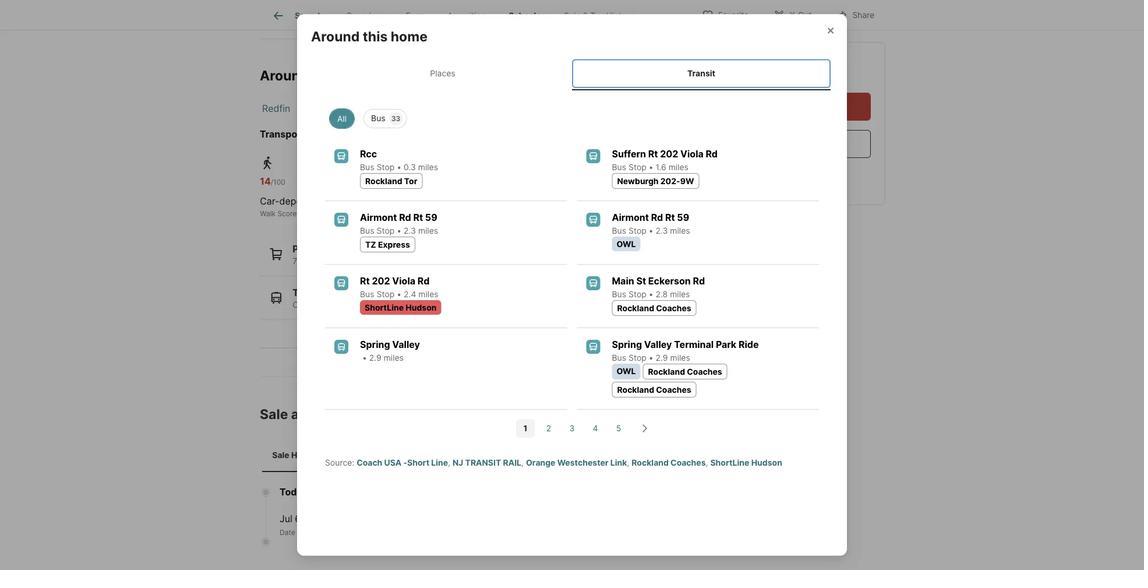Task type: vqa. For each thing, say whether or not it's contained in the screenshot.
and
yes



Task type: locate. For each thing, give the bounding box(es) containing it.
spring
[[360, 339, 390, 350], [612, 339, 642, 350]]

1 horizontal spatial 2.9
[[656, 353, 668, 363]]

walk
[[260, 209, 276, 218]]

1 horizontal spatial spring
[[612, 339, 642, 350]]

bus image for airmont rd rt 59 bus stop • 2.3 miles tz express
[[335, 213, 349, 227]]

1 vertical spatial around
[[260, 67, 309, 83]]

1 horizontal spatial viola
[[681, 148, 704, 159]]

smolley up nj
[[426, 406, 478, 422]]

transit up the owl,
[[293, 287, 325, 298]]

nj
[[453, 458, 464, 467]]

0 horizontal spatial airmont
[[360, 212, 397, 223]]

eckerson
[[649, 275, 691, 286]]

history inside "tab"
[[291, 450, 321, 460]]

tab list containing places
[[311, 57, 833, 90]]

tax inside tab
[[591, 11, 604, 21]]

• inside the spring valley • 2.9 miles
[[362, 353, 367, 363]]

0 horizontal spatial places
[[293, 243, 323, 255]]

around this home dialog
[[297, 14, 847, 556]]

0 horizontal spatial history
[[291, 450, 321, 460]]

0 vertical spatial viola
[[681, 148, 704, 159]]

sale for sale and tax history for 6 smolley dr
[[260, 406, 288, 422]]

0 vertical spatial transit
[[688, 68, 716, 78]]

sale inside "tab"
[[272, 450, 290, 460]]

transit for transit owl, rockland coaches, shortline hudson
[[293, 287, 325, 298]]

rd inside airmont rd rt 59 bus stop • 2.3 miles tz express
[[399, 212, 411, 223]]

59 down 9w
[[677, 212, 690, 223]]

2.3 inside airmont rd rt 59 bus stop • 2.3 miles tz express
[[404, 226, 416, 235]]

• inside the suffern rt 202 viola rd bus stop • 1.6 miles newburgh 202-9w
[[649, 162, 654, 172]]

1 vertical spatial sale
[[260, 406, 288, 422]]

0 vertical spatial places
[[430, 68, 456, 78]]

transit inside tab
[[688, 68, 716, 78]]

airmont down newburgh
[[612, 212, 649, 223]]

owl
[[617, 239, 636, 249], [617, 366, 636, 376]]

0 horizontal spatial viola
[[392, 275, 416, 286]]

sale history
[[272, 450, 321, 460]]

1 horizontal spatial valley
[[644, 339, 672, 350]]

rockland inside rcc bus stop • 0.3 miles rockland tor
[[365, 176, 402, 186]]

dr
[[824, 63, 837, 77], [379, 67, 394, 83], [481, 406, 497, 422]]

valley inside the spring valley • 2.9 miles
[[392, 339, 420, 350]]

tab list
[[260, 0, 655, 30], [311, 57, 833, 90], [260, 438, 402, 472]]

viola up 2.4 on the left of page
[[392, 275, 416, 286]]

2 2.3 from the left
[[656, 226, 668, 235]]

7
[[293, 256, 297, 266]]

2 airmont from the left
[[612, 212, 649, 223]]

1 vertical spatial transit
[[293, 287, 325, 298]]

5
[[617, 423, 621, 433]]

usa
[[384, 458, 402, 467]]

rt up the transit owl, rockland coaches, shortline hudson
[[360, 275, 370, 286]]

list box
[[321, 104, 824, 128]]

0 horizontal spatial 2.3
[[404, 226, 416, 235]]

viola up 9w
[[681, 148, 704, 159]]

1 horizontal spatial airmont
[[612, 212, 649, 223]]

1 59 from the left
[[425, 212, 438, 223]]

owl inside airmont rd rt 59 bus stop • 2.3 miles owl
[[617, 239, 636, 249]]

airmont inside airmont rd rt 59 bus stop • 2.3 miles tz express
[[360, 212, 397, 223]]

miles up the for
[[384, 353, 404, 363]]

transit left contact
[[688, 68, 716, 78]]

rd
[[706, 148, 718, 159], [399, 212, 411, 223], [651, 212, 663, 223], [418, 275, 430, 286], [693, 275, 705, 286]]

dr for around 6 smolley dr
[[379, 67, 394, 83]]

st
[[637, 275, 646, 286]]

favorite button
[[692, 3, 759, 27]]

spring for terminal
[[612, 339, 642, 350]]

monsey link
[[370, 102, 405, 114]]

bus image
[[587, 149, 601, 163], [335, 213, 349, 227], [587, 213, 601, 227], [335, 276, 349, 290], [587, 276, 601, 290], [587, 340, 601, 354]]

sale
[[564, 11, 581, 21], [260, 406, 288, 422], [272, 450, 290, 460]]

1 2.9 from the left
[[369, 353, 382, 363]]

6 for around
[[312, 67, 320, 83]]

1 vertical spatial 202
[[372, 275, 390, 286]]

2.3 up express
[[404, 226, 416, 235]]

tax left usa at the left bottom
[[343, 450, 357, 460]]

bus image for suffern rt 202 viola rd bus stop • 1.6 miles newburgh 202-9w
[[587, 149, 601, 163]]

rockland coaches
[[648, 367, 723, 376], [618, 385, 692, 395]]

miles down 9w
[[670, 226, 690, 235]]

valley left terminal
[[644, 339, 672, 350]]

0.3
[[404, 162, 416, 172]]

0 horizontal spatial transit
[[293, 287, 325, 298]]

• inside main st eckerson rd bus stop • 2.8 miles rockland coaches
[[649, 289, 654, 299]]

4 left 5
[[593, 423, 598, 433]]

• inside rt 202 viola rd bus stop • 2.4 miles shortline hudson
[[397, 289, 402, 299]]

miles right 2.4 on the left of page
[[419, 289, 439, 299]]

6 right contact
[[765, 63, 773, 77]]

rd inside rt 202 viola rd bus stop • 2.4 miles shortline hudson
[[418, 275, 430, 286]]

date
[[280, 528, 295, 536]]

rockland left tor
[[365, 176, 402, 186]]

0 vertical spatial 202
[[660, 148, 679, 159]]

®
[[297, 209, 301, 218]]

0 vertical spatial owl
[[617, 239, 636, 249]]

bus
[[371, 113, 386, 123], [360, 162, 375, 172], [612, 162, 627, 172], [360, 226, 375, 235], [612, 226, 627, 235], [360, 289, 375, 299], [612, 289, 627, 299], [612, 353, 627, 363]]

miles right the 0.3
[[418, 162, 438, 172]]

airmont up tz
[[360, 212, 397, 223]]

-
[[404, 458, 407, 467]]

bus inside airmont rd rt 59 bus stop • 2.3 miles tz express
[[360, 226, 375, 235]]

rt up 1.6
[[649, 148, 658, 159]]

rockland right the link
[[632, 458, 669, 467]]

• inside airmont rd rt 59 bus stop • 2.3 miles tz express
[[397, 226, 402, 235]]

airmont inside airmont rd rt 59 bus stop • 2.3 miles owl
[[612, 212, 649, 223]]

schools
[[509, 11, 541, 21]]

airmont
[[360, 212, 397, 223], [612, 212, 649, 223]]

0 horizontal spatial 6
[[312, 67, 320, 83]]

24
[[340, 256, 350, 266]]

airmont for airmont rd rt 59 bus stop • 2.3 miles tz express
[[360, 212, 397, 223]]

owl,
[[293, 299, 314, 309]]

2.9 inside spring valley terminal park ride bus stop • 2.9 miles
[[656, 353, 668, 363]]

2.3 for airmont rd rt 59 bus stop • 2.3 miles owl
[[656, 226, 668, 235]]

car-
[[260, 195, 279, 207]]

redfin
[[262, 102, 290, 114]]

2.3
[[404, 226, 416, 235], [656, 226, 668, 235]]

rt inside rt 202 viola rd bus stop • 2.4 miles shortline hudson
[[360, 275, 370, 286]]

rd inside airmont rd rt 59 bus stop • 2.3 miles owl
[[651, 212, 663, 223]]

1 horizontal spatial 4
[[593, 423, 598, 433]]

sale inside tab
[[564, 11, 581, 21]]

tor
[[404, 176, 418, 186]]

0 vertical spatial tab list
[[260, 0, 655, 30]]

1 , from the left
[[448, 458, 451, 467]]

around this home element
[[311, 14, 442, 45]]

miles inside airmont rd rt 59 bus stop • 2.3 miles owl
[[670, 226, 690, 235]]

smolley up "york"
[[324, 67, 376, 83]]

1 valley from the left
[[392, 339, 420, 350]]

2.4
[[404, 289, 416, 299]]

sale up 'today'
[[272, 450, 290, 460]]

2.3 inside airmont rd rt 59 bus stop • 2.3 miles owl
[[656, 226, 668, 235]]

valley for terminal
[[644, 339, 672, 350]]

1 vertical spatial owl
[[617, 366, 636, 376]]

places for places 7 groceries, 24 restaurants, 4 parks
[[293, 243, 323, 255]]

viola inside the suffern rt 202 viola rd bus stop • 1.6 miles newburgh 202-9w
[[681, 148, 704, 159]]

2 horizontal spatial history
[[607, 11, 634, 21]]

shortline inside the transit owl, rockland coaches, shortline hudson
[[392, 299, 429, 309]]

1 horizontal spatial history
[[359, 450, 387, 460]]

2.9
[[369, 353, 382, 363], [656, 353, 668, 363]]

rt
[[649, 148, 658, 159], [413, 212, 423, 223], [666, 212, 675, 223], [360, 275, 370, 286]]

transit inside the transit owl, rockland coaches, shortline hudson
[[293, 287, 325, 298]]

share button
[[827, 3, 885, 27]]

, down 5 button
[[627, 458, 630, 467]]

bus inside main st eckerson rd bus stop • 2.8 miles rockland coaches
[[612, 289, 627, 299]]

valley down 2.4 on the left of page
[[392, 339, 420, 350]]

0 horizontal spatial around
[[260, 67, 309, 83]]

0 horizontal spatial smolley
[[324, 67, 376, 83]]

0 horizontal spatial 202
[[372, 275, 390, 286]]

shortline
[[392, 299, 429, 309], [365, 302, 404, 312], [711, 458, 750, 467]]

59 inside airmont rd rt 59 bus stop • 2.3 miles owl
[[677, 212, 690, 223]]

history inside 'tab'
[[359, 450, 387, 460]]

around for around this home
[[311, 28, 360, 45]]

4 left "parks"
[[401, 256, 406, 266]]

0 horizontal spatial 59
[[425, 212, 438, 223]]

rt inside airmont rd rt 59 bus stop • 2.3 miles owl
[[666, 212, 675, 223]]

rcc bus stop • 0.3 miles rockland tor
[[360, 148, 438, 186]]

6,
[[295, 513, 303, 524]]

around down search
[[311, 28, 360, 45]]

2 horizontal spatial 6
[[765, 63, 773, 77]]

tab list inside "around this home" dialog
[[311, 57, 833, 90]]

0 horizontal spatial dr
[[379, 67, 394, 83]]

2 valley from the left
[[644, 339, 672, 350]]

sale & tax history tab
[[553, 2, 646, 30]]

miles
[[418, 162, 438, 172], [669, 162, 689, 172], [418, 226, 438, 235], [670, 226, 690, 235], [419, 289, 439, 299], [670, 289, 690, 299], [384, 353, 404, 363], [671, 353, 691, 363]]

2 vertical spatial sale
[[272, 450, 290, 460]]

rt down tor
[[413, 212, 423, 223]]

6 up new
[[312, 67, 320, 83]]

monsey
[[370, 102, 405, 114]]

,
[[448, 458, 451, 467], [522, 458, 524, 467], [627, 458, 630, 467], [706, 458, 708, 467]]

1 horizontal spatial 59
[[677, 212, 690, 223]]

stop inside rcc bus stop • 0.3 miles rockland tor
[[377, 162, 395, 172]]

groceries,
[[300, 256, 338, 266]]

1 horizontal spatial 2.3
[[656, 226, 668, 235]]

spring for •
[[360, 339, 390, 350]]

jul 6, 1998 date
[[280, 513, 328, 536]]

miles up '202-'
[[669, 162, 689, 172]]

1 vertical spatial viola
[[392, 275, 416, 286]]

around inside dialog
[[311, 28, 360, 45]]

bus image for airmont rd rt 59 bus stop • 2.3 miles owl
[[587, 213, 601, 227]]

history inside tab
[[607, 11, 634, 21]]

miles inside rcc bus stop • 0.3 miles rockland tor
[[418, 162, 438, 172]]

search link
[[272, 9, 323, 23]]

valley for •
[[392, 339, 420, 350]]

59 up "parks"
[[425, 212, 438, 223]]

1 horizontal spatial places
[[430, 68, 456, 78]]

1 vertical spatial places
[[293, 243, 323, 255]]

1 horizontal spatial tax
[[591, 11, 604, 21]]

bus image for main st eckerson rd bus stop • 2.8 miles rockland coaches
[[587, 276, 601, 290]]

places
[[430, 68, 456, 78], [293, 243, 323, 255]]

rockland right the owl,
[[316, 299, 351, 309]]

bus inside spring valley terminal park ride bus stop • 2.9 miles
[[612, 353, 627, 363]]

overview tab
[[335, 2, 394, 30]]

coaches inside main st eckerson rd bus stop • 2.8 miles rockland coaches
[[656, 303, 692, 313]]

share
[[853, 10, 875, 20]]

202 inside the suffern rt 202 viola rd bus stop • 1.6 miles newburgh 202-9w
[[660, 148, 679, 159]]

places inside "places 7 groceries, 24 restaurants, 4 parks"
[[293, 243, 323, 255]]

miles down terminal
[[671, 353, 691, 363]]

valley inside spring valley terminal park ride bus stop • 2.9 miles
[[644, 339, 672, 350]]

0 horizontal spatial spring
[[360, 339, 390, 350]]

2 horizontal spatial smolley
[[776, 63, 821, 77]]

stop inside the suffern rt 202 viola rd bus stop • 1.6 miles newburgh 202-9w
[[629, 162, 647, 172]]

miles inside main st eckerson rd bus stop • 2.8 miles rockland coaches
[[670, 289, 690, 299]]

stop inside spring valley terminal park ride bus stop • 2.9 miles
[[629, 353, 647, 363]]

2 spring from the left
[[612, 339, 642, 350]]

2.3 down '202-'
[[656, 226, 668, 235]]

rockland up 5 button
[[618, 385, 655, 395]]

2 2.9 from the left
[[656, 353, 668, 363]]

1 horizontal spatial around
[[311, 28, 360, 45]]

1 horizontal spatial 202
[[660, 148, 679, 159]]

202 inside rt 202 viola rd bus stop • 2.4 miles shortline hudson
[[372, 275, 390, 286]]

around for around 6 smolley dr
[[260, 67, 309, 83]]

owl up main
[[617, 239, 636, 249]]

rt inside airmont rd rt 59 bus stop • 2.3 miles tz express
[[413, 212, 423, 223]]

3 button
[[563, 419, 582, 438]]

this
[[363, 28, 388, 45]]

0 horizontal spatial 2.9
[[369, 353, 382, 363]]

1 owl from the top
[[617, 239, 636, 249]]

miles down eckerson
[[670, 289, 690, 299]]

4
[[401, 256, 406, 266], [593, 423, 598, 433]]

source: coach usa -short line , nj transit rail , orange westchester link , rockland coaches , shortline hudson
[[325, 458, 783, 467]]

0 vertical spatial tax
[[591, 11, 604, 21]]

• inside spring valley terminal park ride bus stop • 2.9 miles
[[649, 353, 654, 363]]

miles up "parks"
[[418, 226, 438, 235]]

coaches
[[656, 303, 692, 313], [687, 367, 723, 376], [656, 385, 692, 395], [671, 458, 706, 467]]

202-
[[661, 176, 681, 186]]

rockland down spring valley terminal park ride bus stop • 2.9 miles
[[648, 367, 685, 376]]

bus image for spring valley terminal park ride bus stop • 2.9 miles
[[587, 340, 601, 354]]

0 vertical spatial around
[[311, 28, 360, 45]]

park
[[716, 339, 737, 350]]

tab list containing sale history
[[260, 438, 402, 472]]

new york
[[309, 102, 351, 114]]

9w
[[681, 176, 694, 186]]

redfin link
[[262, 102, 290, 114]]

around this home
[[311, 28, 428, 45]]

0 vertical spatial 4
[[401, 256, 406, 266]]

, left shortline hudson link
[[706, 458, 708, 467]]

viola
[[681, 148, 704, 159], [392, 275, 416, 286]]

suffern rt 202 viola rd bus stop • 1.6 miles newburgh 202-9w
[[612, 148, 718, 186]]

rockland down the st on the right of the page
[[618, 303, 655, 313]]

2 horizontal spatial dr
[[824, 63, 837, 77]]

59 for airmont rd rt 59 bus stop • 2.3 miles owl
[[677, 212, 690, 223]]

1 2.3 from the left
[[404, 226, 416, 235]]

59 inside airmont rd rt 59 bus stop • 2.3 miles tz express
[[425, 212, 438, 223]]

, left orange
[[522, 458, 524, 467]]

owl up 5 button
[[617, 366, 636, 376]]

0 horizontal spatial tax
[[343, 450, 357, 460]]

spring inside the spring valley • 2.9 miles
[[360, 339, 390, 350]]

1 airmont from the left
[[360, 212, 397, 223]]

bus image for rt 202 viola rd bus stop • 2.4 miles shortline hudson
[[335, 276, 349, 290]]

home
[[391, 28, 428, 45]]

0 vertical spatial sale
[[564, 11, 581, 21]]

0 horizontal spatial 4
[[401, 256, 406, 266]]

rt down '202-'
[[666, 212, 675, 223]]

smolley down x-out
[[776, 63, 821, 77]]

miles inside the suffern rt 202 viola rd bus stop • 1.6 miles newburgh 202-9w
[[669, 162, 689, 172]]

0 vertical spatial rockland coaches
[[648, 367, 723, 376]]

202 up 1.6
[[660, 148, 679, 159]]

2 59 from the left
[[677, 212, 690, 223]]

main st eckerson rd bus stop • 2.8 miles rockland coaches
[[612, 275, 705, 313]]

6 right the for
[[414, 406, 423, 422]]

rail
[[503, 458, 522, 467]]

1 vertical spatial 4
[[593, 423, 598, 433]]

1 vertical spatial tax
[[343, 450, 357, 460]]

1 spring from the left
[[360, 339, 390, 350]]

list box containing bus
[[321, 104, 824, 128]]

, left nj
[[448, 458, 451, 467]]

1 vertical spatial tab list
[[311, 57, 833, 90]]

•
[[397, 162, 402, 172], [649, 162, 654, 172], [397, 226, 402, 235], [649, 226, 654, 235], [397, 289, 402, 299], [649, 289, 654, 299], [362, 353, 367, 363], [649, 353, 654, 363]]

sale left and
[[260, 406, 288, 422]]

around up 'redfin' link
[[260, 67, 309, 83]]

tab list for today
[[260, 438, 402, 472]]

1 horizontal spatial transit
[[688, 68, 716, 78]]

spring inside spring valley terminal park ride bus stop • 2.9 miles
[[612, 339, 642, 350]]

2 vertical spatial tab list
[[260, 438, 402, 472]]

tax right &
[[591, 11, 604, 21]]

rockland
[[365, 176, 402, 186], [316, 299, 351, 309], [618, 303, 655, 313], [648, 367, 685, 376], [618, 385, 655, 395], [632, 458, 669, 467]]

places inside tab
[[430, 68, 456, 78]]

sale left &
[[564, 11, 581, 21]]

1
[[524, 423, 528, 433]]

rockland inside the transit owl, rockland coaches, shortline hudson
[[316, 299, 351, 309]]

4 , from the left
[[706, 458, 708, 467]]

0 horizontal spatial valley
[[392, 339, 420, 350]]

202 up the transit owl, rockland coaches, shortline hudson
[[372, 275, 390, 286]]



Task type: describe. For each thing, give the bounding box(es) containing it.
sale for sale & tax history
[[564, 11, 581, 21]]

2 owl from the top
[[617, 366, 636, 376]]

tab list for all
[[311, 57, 833, 90]]

airmont for airmont rd rt 59 bus stop • 2.3 miles owl
[[612, 212, 649, 223]]

4 inside "places 7 groceries, 24 restaurants, 4 parks"
[[401, 256, 406, 266]]

tax
[[319, 406, 340, 422]]

stop inside rt 202 viola rd bus stop • 2.4 miles shortline hudson
[[377, 289, 395, 299]]

source:
[[325, 458, 354, 467]]

shortline inside rt 202 viola rd bus stop • 2.4 miles shortline hudson
[[365, 302, 404, 312]]

transit for transit
[[688, 68, 716, 78]]

coaches,
[[353, 299, 390, 309]]

list box inside "around this home" dialog
[[321, 104, 824, 128]]

transit
[[465, 458, 501, 467]]

new york link
[[309, 102, 351, 114]]

bus image
[[335, 149, 349, 163]]

amenities tab
[[436, 2, 497, 30]]

tax inside 'tab'
[[343, 450, 357, 460]]

hudson inside the transit owl, rockland coaches, shortline hudson
[[431, 299, 461, 309]]

short
[[407, 458, 430, 467]]

bus inside airmont rd rt 59 bus stop • 2.3 miles owl
[[612, 226, 627, 235]]

orange westchester link link
[[526, 458, 627, 467]]

link
[[611, 458, 627, 467]]

somewhat bikeable
[[454, 195, 540, 207]]

x-out
[[790, 10, 812, 20]]

spring valley • 2.9 miles
[[360, 339, 420, 363]]

59 for airmont rd rt 59 bus stop • 2.3 miles tz express
[[425, 212, 438, 223]]

restaurants,
[[353, 256, 399, 266]]

smolley for around
[[324, 67, 376, 83]]

stop inside main st eckerson rd bus stop • 2.8 miles rockland coaches
[[629, 289, 647, 299]]

bikeable
[[503, 195, 540, 207]]

stop inside airmont rd rt 59 bus stop • 2.3 miles owl
[[629, 226, 647, 235]]

newburgh
[[618, 176, 659, 186]]

somewhat
[[454, 195, 500, 207]]

overview
[[346, 11, 383, 21]]

14 /100
[[260, 176, 285, 187]]

all
[[337, 114, 347, 124]]

6 for contact
[[765, 63, 773, 77]]

• inside rcc bus stop • 0.3 miles rockland tor
[[397, 162, 402, 172]]

spring valley terminal park ride bus stop • 2.9 miles
[[612, 339, 759, 363]]

transit owl, rockland coaches, shortline hudson
[[293, 287, 461, 309]]

for
[[392, 406, 411, 422]]

rt 202 viola rd bus stop • 2.4 miles shortline hudson
[[360, 275, 439, 312]]

sale and tax history for 6 smolley dr
[[260, 406, 497, 422]]

2 button
[[540, 419, 558, 438]]

14
[[260, 176, 271, 187]]

out
[[798, 10, 812, 20]]

new
[[309, 102, 329, 114]]

sale & tax history
[[564, 11, 634, 21]]

dr for contact 6 smolley dr
[[824, 63, 837, 77]]

contact 6 smolley dr
[[717, 63, 837, 77]]

suffern
[[612, 148, 646, 159]]

bus inside rt 202 viola rd bus stop • 2.4 miles shortline hudson
[[360, 289, 375, 299]]

rt inside the suffern rt 202 viola rd bus stop • 1.6 miles newburgh 202-9w
[[649, 148, 658, 159]]

1 button
[[516, 419, 535, 438]]

2
[[547, 423, 551, 433]]

coach usa -short line link
[[357, 458, 448, 467]]

history
[[343, 406, 389, 422]]

rockland inside main st eckerson rd bus stop • 2.8 miles rockland coaches
[[618, 303, 655, 313]]

33
[[391, 114, 401, 123]]

4 inside button
[[593, 423, 598, 433]]

1 horizontal spatial dr
[[481, 406, 497, 422]]

3
[[570, 423, 575, 433]]

contact
[[717, 63, 763, 77]]

viola inside rt 202 viola rd bus stop • 2.4 miles shortline hudson
[[392, 275, 416, 286]]

amenities
[[448, 11, 486, 21]]

car-dependent walk score ®
[[260, 195, 327, 218]]

rockland coaches link
[[632, 458, 706, 467]]

5 button
[[610, 419, 628, 438]]

bus inside the suffern rt 202 viola rd bus stop • 1.6 miles newburgh 202-9w
[[612, 162, 627, 172]]

tax history tab
[[331, 441, 399, 470]]

• inside airmont rd rt 59 bus stop • 2.3 miles owl
[[649, 226, 654, 235]]

tz
[[365, 240, 376, 249]]

2.3 for airmont rd rt 59 bus stop • 2.3 miles tz express
[[404, 226, 416, 235]]

score
[[278, 209, 297, 218]]

coach
[[357, 458, 383, 467]]

york
[[332, 102, 351, 114]]

miles inside rt 202 viola rd bus stop • 2.4 miles shortline hudson
[[419, 289, 439, 299]]

smolley for contact
[[776, 63, 821, 77]]

fees
[[406, 11, 424, 21]]

main
[[612, 275, 635, 286]]

3 , from the left
[[627, 458, 630, 467]]

rd inside main st eckerson rd bus stop • 2.8 miles rockland coaches
[[693, 275, 705, 286]]

4 button
[[586, 419, 605, 438]]

dependent
[[279, 195, 327, 207]]

x-
[[790, 10, 798, 20]]

miles inside the spring valley • 2.9 miles
[[384, 353, 404, 363]]

around 6 smolley dr
[[260, 67, 394, 83]]

2 , from the left
[[522, 458, 524, 467]]

rcc
[[360, 148, 377, 159]]

and
[[291, 406, 316, 422]]

favorite
[[719, 10, 749, 20]]

history for sale history
[[291, 450, 321, 460]]

/100
[[271, 178, 285, 186]]

bus inside rcc bus stop • 0.3 miles rockland tor
[[360, 162, 375, 172]]

terminal
[[674, 339, 714, 350]]

transportation
[[260, 128, 328, 139]]

stop inside airmont rd rt 59 bus stop • 2.3 miles tz express
[[377, 226, 395, 235]]

1 horizontal spatial smolley
[[426, 406, 478, 422]]

places tab
[[314, 59, 572, 88]]

1.6
[[656, 162, 667, 172]]

transit tab
[[572, 59, 831, 88]]

places for places
[[430, 68, 456, 78]]

airmont rd rt 59 bus stop • 2.3 miles tz express
[[360, 212, 438, 249]]

line
[[431, 458, 448, 467]]

airmont rd rt 59 bus stop • 2.3 miles owl
[[612, 212, 690, 249]]

sale for sale history
[[272, 450, 290, 460]]

nj transit rail link
[[453, 458, 522, 467]]

express
[[378, 240, 410, 249]]

sale history tab
[[262, 441, 331, 470]]

tax history
[[343, 450, 387, 460]]

miles inside spring valley terminal park ride bus stop • 2.9 miles
[[671, 353, 691, 363]]

bus 33
[[371, 113, 401, 123]]

jul
[[280, 513, 292, 524]]

places 7 groceries, 24 restaurants, 4 parks
[[293, 243, 430, 266]]

1998
[[306, 513, 328, 524]]

tab list containing search
[[260, 0, 655, 30]]

1 horizontal spatial 6
[[414, 406, 423, 422]]

ride
[[739, 339, 759, 350]]

rd inside the suffern rt 202 viola rd bus stop • 1.6 miles newburgh 202-9w
[[706, 148, 718, 159]]

1 vertical spatial rockland coaches
[[618, 385, 692, 395]]

fees tab
[[394, 2, 436, 30]]

miles inside airmont rd rt 59 bus stop • 2.3 miles tz express
[[418, 226, 438, 235]]

2.9 inside the spring valley • 2.9 miles
[[369, 353, 382, 363]]

schools tab
[[497, 2, 553, 30]]

history for tax history
[[359, 450, 387, 460]]

hudson inside rt 202 viola rd bus stop • 2.4 miles shortline hudson
[[406, 302, 437, 312]]



